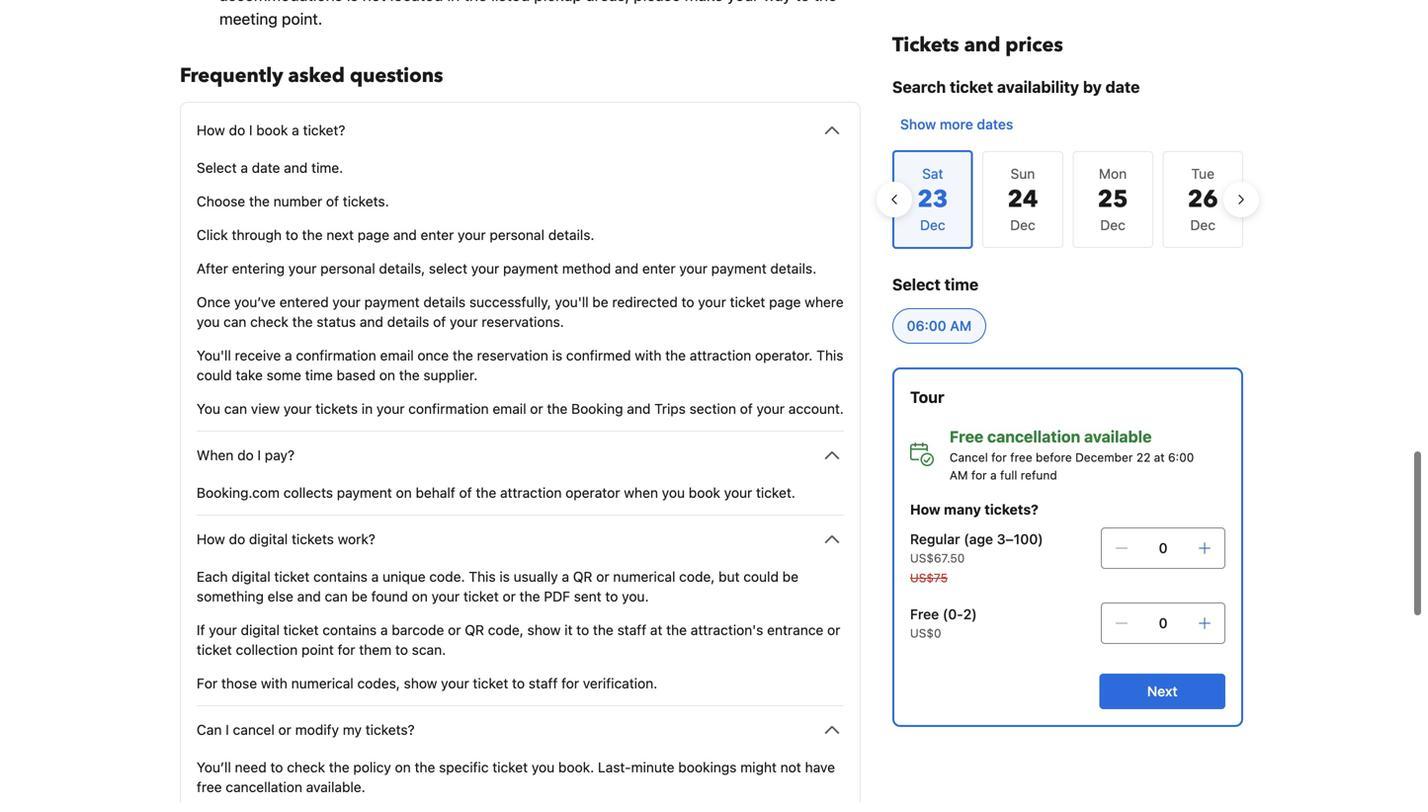 Task type: describe. For each thing, give the bounding box(es) containing it.
need
[[235, 760, 267, 776]]

operator
[[566, 485, 620, 501]]

am inside free cancellation available cancel for free before december 22 at 6:00 am for a full refund
[[950, 468, 968, 482]]

ticket down code.
[[463, 589, 499, 605]]

cancellation inside free cancellation available cancel for free before december 22 at 6:00 am for a full refund
[[987, 427, 1080, 446]]

0 vertical spatial am
[[950, 318, 972, 334]]

ticket down if
[[197, 642, 232, 658]]

be inside "once you've entered your payment details successfully, you'll be redirected to your ticket page where you can check the status and details of your reservations."
[[592, 294, 608, 310]]

show inside "if your digital ticket contains a barcode or qr code, show it to the staff at the attraction's entrance or ticket collection point for them to scan."
[[527, 622, 561, 638]]

could inside you'll receive a confirmation email once the reservation is confirmed with the attraction operator. this could take some time based on the supplier.
[[197, 367, 232, 383]]

the up supplier.
[[453, 347, 473, 364]]

and left prices
[[964, 32, 1001, 59]]

confirmation inside you'll receive a confirmation email once the reservation is confirmed with the attraction operator. this could take some time based on the supplier.
[[296, 347, 376, 364]]

payment inside "once you've entered your payment details successfully, you'll be redirected to your ticket page where you can check the status and details of your reservations."
[[364, 294, 420, 310]]

to inside "once you've entered your payment details successfully, you'll be redirected to your ticket page where you can check the status and details of your reservations."
[[682, 294, 694, 310]]

pdf
[[544, 589, 570, 605]]

pay?
[[265, 447, 295, 464]]

(0-
[[943, 606, 963, 623]]

the up through
[[249, 193, 270, 210]]

to down 'choose the number of tickets.'
[[286, 227, 298, 243]]

with inside how do digital tickets work? element
[[261, 676, 288, 692]]

a inside dropdown button
[[292, 122, 299, 138]]

redirected
[[612, 294, 678, 310]]

full
[[1000, 468, 1017, 482]]

do for tickets
[[229, 531, 245, 548]]

select a date and time.
[[197, 160, 343, 176]]

this inside each digital ticket contains a unique code. this is usually a qr or numerical code, but could be something else and can be found on your ticket or the pdf sent to you.
[[469, 569, 496, 585]]

code, inside "if your digital ticket contains a barcode or qr code, show it to the staff at the attraction's entrance or ticket collection point for them to scan."
[[488, 622, 524, 638]]

next button
[[1099, 674, 1226, 710]]

1 vertical spatial staff
[[529, 676, 558, 692]]

through
[[232, 227, 282, 243]]

sun
[[1011, 166, 1035, 182]]

codes,
[[357, 676, 400, 692]]

show more dates
[[900, 116, 1013, 132]]

dec for 25
[[1100, 217, 1126, 233]]

unique
[[383, 569, 426, 585]]

last-
[[598, 760, 631, 776]]

you've
[[234, 294, 276, 310]]

0 horizontal spatial personal
[[320, 260, 375, 277]]

0 for free (0-2)
[[1159, 615, 1168, 632]]

this inside you'll receive a confirmation email once the reservation is confirmed with the attraction operator. this could take some time based on the supplier.
[[817, 347, 844, 364]]

operator.
[[755, 347, 813, 364]]

frequently
[[180, 62, 283, 89]]

1 vertical spatial be
[[783, 569, 799, 585]]

a up pdf
[[562, 569, 569, 585]]

email inside you'll receive a confirmation email once the reservation is confirmed with the attraction operator. this could take some time based on the supplier.
[[380, 347, 414, 364]]

of left 'tickets.'
[[326, 193, 339, 210]]

0 horizontal spatial attraction
[[500, 485, 562, 501]]

ticket down "if your digital ticket contains a barcode or qr code, show it to the staff at the attraction's entrance or ticket collection point for them to scan."
[[473, 676, 508, 692]]

tickets and prices
[[892, 32, 1063, 59]]

each digital ticket contains a unique code. this is usually a qr or numerical code, but could be something else and can be found on your ticket or the pdf sent to you.
[[197, 569, 799, 605]]

when
[[197, 447, 234, 464]]

time.
[[311, 160, 343, 176]]

is for this
[[500, 569, 510, 585]]

usually
[[514, 569, 558, 585]]

choose the number of tickets.
[[197, 193, 389, 210]]

refund
[[1021, 468, 1057, 482]]

us$75
[[910, 571, 948, 585]]

and inside each digital ticket contains a unique code. this is usually a qr or numerical code, but could be something else and can be found on your ticket or the pdf sent to you.
[[297, 589, 321, 605]]

06:00
[[907, 318, 947, 334]]

or inside the how do i book a ticket? element
[[530, 401, 543, 417]]

page inside "once you've entered your payment details successfully, you'll be redirected to your ticket page where you can check the status and details of your reservations."
[[769, 294, 801, 310]]

how do i book a ticket?
[[197, 122, 345, 138]]

qr inside each digital ticket contains a unique code. this is usually a qr or numerical code, but could be something else and can be found on your ticket or the pdf sent to you.
[[573, 569, 593, 585]]

the right the it
[[593, 622, 614, 638]]

staff inside "if your digital ticket contains a barcode or qr code, show it to the staff at the attraction's entrance or ticket collection point for them to scan."
[[617, 622, 646, 638]]

prices
[[1006, 32, 1063, 59]]

1 horizontal spatial tickets?
[[985, 502, 1039, 518]]

on inside each digital ticket contains a unique code. this is usually a qr or numerical code, but could be something else and can be found on your ticket or the pdf sent to you.
[[412, 589, 428, 605]]

entered
[[279, 294, 329, 310]]

to inside you'll need to check the policy on the specific ticket you book. last-minute bookings might not have free cancellation available.
[[270, 760, 283, 776]]

the down once
[[399, 367, 420, 383]]

code, inside each digital ticket contains a unique code. this is usually a qr or numerical code, but could be something else and can be found on your ticket or the pdf sent to you.
[[679, 569, 715, 585]]

specific
[[439, 760, 489, 776]]

how do digital tickets work?
[[197, 531, 375, 548]]

us$0
[[910, 627, 941, 640]]

availability
[[997, 78, 1079, 96]]

1 vertical spatial enter
[[642, 260, 676, 277]]

free inside you'll need to check the policy on the specific ticket you book. last-minute bookings might not have free cancellation available.
[[197, 779, 222, 796]]

3–100)
[[997, 531, 1043, 548]]

details,
[[379, 260, 425, 277]]

section
[[690, 401, 736, 417]]

method
[[562, 260, 611, 277]]

it
[[565, 622, 573, 638]]

or down usually
[[503, 589, 516, 605]]

the inside "once you've entered your payment details successfully, you'll be redirected to your ticket page where you can check the status and details of your reservations."
[[292, 314, 313, 330]]

receive
[[235, 347, 281, 364]]

your inside each digital ticket contains a unique code. this is usually a qr or numerical code, but could be something else and can be found on your ticket or the pdf sent to you.
[[432, 589, 460, 605]]

a up 'choose'
[[241, 160, 248, 176]]

you can view your tickets in your confirmation email or the booking and trips section of your account.
[[197, 401, 844, 417]]

many
[[944, 502, 981, 518]]

is for reservation
[[552, 347, 562, 364]]

my
[[343, 722, 362, 738]]

available.
[[306, 779, 365, 796]]

but
[[719, 569, 740, 585]]

sent
[[574, 589, 602, 605]]

at inside free cancellation available cancel for free before december 22 at 6:00 am for a full refund
[[1154, 451, 1165, 465]]

policy
[[353, 760, 391, 776]]

date inside the how do i book a ticket? element
[[252, 160, 280, 176]]

the up "trips"
[[665, 347, 686, 364]]

for down cancel
[[971, 468, 987, 482]]

search
[[892, 78, 946, 96]]

or right entrance
[[827, 622, 840, 638]]

on inside you'll need to check the policy on the specific ticket you book. last-minute bookings might not have free cancellation available.
[[395, 760, 411, 776]]

in
[[362, 401, 373, 417]]

do for book
[[229, 122, 245, 138]]

point
[[301, 642, 334, 658]]

payment up operator.
[[711, 260, 767, 277]]

your inside "if your digital ticket contains a barcode or qr code, show it to the staff at the attraction's entrance or ticket collection point for them to scan."
[[209, 622, 237, 638]]

the left specific
[[415, 760, 435, 776]]

the up available.
[[329, 760, 350, 776]]

1 vertical spatial details
[[387, 314, 429, 330]]

mon 25 dec
[[1098, 166, 1128, 233]]

entrance
[[767, 622, 824, 638]]

cancel
[[233, 722, 275, 738]]

or up sent
[[596, 569, 609, 585]]

(age
[[964, 531, 993, 548]]

qr inside "if your digital ticket contains a barcode or qr code, show it to the staff at the attraction's entrance or ticket collection point for them to scan."
[[465, 622, 484, 638]]

i for book
[[249, 122, 253, 138]]

cancellation inside you'll need to check the policy on the specific ticket you book. last-minute bookings might not have free cancellation available.
[[226, 779, 302, 796]]

0 vertical spatial page
[[358, 227, 389, 243]]

6:00
[[1168, 451, 1194, 465]]

do for pay?
[[237, 447, 254, 464]]

a up found
[[371, 569, 379, 585]]

free (0-2) us$0
[[910, 606, 977, 640]]

or right barcode
[[448, 622, 461, 638]]

you'll
[[197, 347, 231, 364]]

asked
[[288, 62, 345, 89]]

tickets? inside can i cancel or modify my tickets? dropdown button
[[365, 722, 415, 738]]

0 vertical spatial time
[[945, 275, 979, 294]]

where
[[805, 294, 844, 310]]

digital inside each digital ticket contains a unique code. this is usually a qr or numerical code, but could be something else and can be found on your ticket or the pdf sent to you.
[[232, 569, 270, 585]]

how for how do digital tickets work?
[[197, 531, 225, 548]]

and left "trips"
[[627, 401, 651, 417]]

cancel
[[950, 451, 988, 465]]

0 for regular (age 3–100)
[[1159, 540, 1168, 556]]

for up "full"
[[991, 451, 1007, 465]]

tue
[[1191, 166, 1215, 182]]

1 horizontal spatial personal
[[490, 227, 545, 243]]

26
[[1188, 183, 1218, 216]]

trips
[[654, 401, 686, 417]]

tour
[[910, 388, 944, 407]]

with inside you'll receive a confirmation email once the reservation is confirmed with the attraction operator. this could take some time based on the supplier.
[[635, 347, 662, 364]]

bookings
[[678, 760, 737, 776]]

booking
[[571, 401, 623, 417]]

else
[[268, 589, 293, 605]]

contains inside "if your digital ticket contains a barcode or qr code, show it to the staff at the attraction's entrance or ticket collection point for them to scan."
[[323, 622, 377, 638]]

might
[[740, 760, 777, 776]]

successfully,
[[469, 294, 551, 310]]

and up details,
[[393, 227, 417, 243]]

0 vertical spatial details
[[423, 294, 466, 310]]

frequently asked questions
[[180, 62, 443, 89]]

0 vertical spatial details.
[[548, 227, 594, 243]]

something
[[197, 589, 264, 605]]

i for pay?
[[257, 447, 261, 464]]

ticket inside you'll need to check the policy on the specific ticket you book. last-minute bookings might not have free cancellation available.
[[492, 760, 528, 776]]

payment up the work?
[[337, 485, 392, 501]]

a inside "if your digital ticket contains a barcode or qr code, show it to the staff at the attraction's entrance or ticket collection point for them to scan."
[[380, 622, 388, 638]]

code.
[[429, 569, 465, 585]]

2 vertical spatial be
[[351, 589, 368, 605]]

ticket up else
[[274, 569, 310, 585]]



Task type: locate. For each thing, give the bounding box(es) containing it.
be left found
[[351, 589, 368, 605]]

for inside "if your digital ticket contains a barcode or qr code, show it to the staff at the attraction's entrance or ticket collection point for them to scan."
[[338, 642, 355, 658]]

once
[[197, 294, 230, 310]]

you inside "once you've entered your payment details successfully, you'll be redirected to your ticket page where you can check the status and details of your reservations."
[[197, 314, 220, 330]]

staff down you.
[[617, 622, 646, 638]]

code, left but
[[679, 569, 715, 585]]

0 vertical spatial code,
[[679, 569, 715, 585]]

attraction's
[[691, 622, 763, 638]]

1 horizontal spatial could
[[744, 569, 779, 585]]

confirmation
[[296, 347, 376, 364], [408, 401, 489, 417]]

0 horizontal spatial numerical
[[291, 676, 354, 692]]

1 horizontal spatial show
[[527, 622, 561, 638]]

qr up sent
[[573, 569, 593, 585]]

digital inside how do digital tickets work? dropdown button
[[249, 531, 288, 548]]

numerical inside each digital ticket contains a unique code. this is usually a qr or numerical code, but could be something else and can be found on your ticket or the pdf sent to you.
[[613, 569, 675, 585]]

confirmation up based
[[296, 347, 376, 364]]

free inside free cancellation available cancel for free before december 22 at 6:00 am for a full refund
[[1010, 451, 1032, 465]]

0 horizontal spatial staff
[[529, 676, 558, 692]]

free inside free (0-2) us$0
[[910, 606, 939, 623]]

is left confirmed
[[552, 347, 562, 364]]

0 vertical spatial 0
[[1159, 540, 1168, 556]]

you for you'll need to check the policy on the specific ticket you book. last-minute bookings might not have free cancellation available.
[[532, 760, 555, 776]]

could
[[197, 367, 232, 383], [744, 569, 779, 585]]

0 horizontal spatial free
[[910, 606, 939, 623]]

0 horizontal spatial tickets?
[[365, 722, 415, 738]]

the right behalf
[[476, 485, 496, 501]]

the left "next"
[[302, 227, 323, 243]]

of right behalf
[[459, 485, 472, 501]]

0 vertical spatial check
[[250, 314, 289, 330]]

select inside the how do i book a ticket? element
[[197, 160, 237, 176]]

sun 24 dec
[[1008, 166, 1038, 233]]

you for booking.com collects payment on behalf of the attraction operator when you book your ticket.
[[662, 485, 685, 501]]

to right the it
[[576, 622, 589, 638]]

0 vertical spatial you
[[197, 314, 220, 330]]

attraction down 'when do i pay?' dropdown button
[[500, 485, 562, 501]]

to down barcode
[[395, 642, 408, 658]]

ticket
[[950, 78, 993, 96], [730, 294, 765, 310], [274, 569, 310, 585], [463, 589, 499, 605], [283, 622, 319, 638], [197, 642, 232, 658], [473, 676, 508, 692], [492, 760, 528, 776]]

questions
[[350, 62, 443, 89]]

do up the select a date and time.
[[229, 122, 245, 138]]

number
[[273, 193, 322, 210]]

22
[[1136, 451, 1151, 465]]

how many tickets?
[[910, 502, 1039, 518]]

0 vertical spatial numerical
[[613, 569, 675, 585]]

can inside each digital ticket contains a unique code. this is usually a qr or numerical code, but could be something else and can be found on your ticket or the pdf sent to you.
[[325, 589, 348, 605]]

1 vertical spatial with
[[261, 676, 288, 692]]

book up the select a date and time.
[[256, 122, 288, 138]]

1 vertical spatial free
[[910, 606, 939, 623]]

0 vertical spatial show
[[527, 622, 561, 638]]

you
[[197, 314, 220, 330], [662, 485, 685, 501], [532, 760, 555, 776]]

1 vertical spatial free
[[197, 779, 222, 796]]

2 vertical spatial can
[[325, 589, 348, 605]]

on right based
[[379, 367, 395, 383]]

payment down details,
[[364, 294, 420, 310]]

a up them
[[380, 622, 388, 638]]

1 vertical spatial personal
[[320, 260, 375, 277]]

am down cancel
[[950, 468, 968, 482]]

1 vertical spatial could
[[744, 569, 779, 585]]

details.
[[548, 227, 594, 243], [770, 260, 817, 277]]

06:00 am
[[907, 318, 972, 334]]

i inside 'how do i book a ticket?' dropdown button
[[249, 122, 253, 138]]

2 horizontal spatial dec
[[1190, 217, 1216, 233]]

how for how do i book a ticket?
[[197, 122, 225, 138]]

when do i pay?
[[197, 447, 295, 464]]

2 horizontal spatial i
[[257, 447, 261, 464]]

a inside you'll receive a confirmation email once the reservation is confirmed with the attraction operator. this could take some time based on the supplier.
[[285, 347, 292, 364]]

1 vertical spatial book
[[689, 485, 720, 501]]

digital up collection
[[241, 622, 280, 638]]

0 horizontal spatial select
[[197, 160, 237, 176]]

can left found
[[325, 589, 348, 605]]

show down scan.
[[404, 676, 437, 692]]

digital for your
[[241, 622, 280, 638]]

the down usually
[[519, 589, 540, 605]]

the left attraction's
[[666, 622, 687, 638]]

a
[[292, 122, 299, 138], [241, 160, 248, 176], [285, 347, 292, 364], [990, 468, 997, 482], [371, 569, 379, 585], [562, 569, 569, 585], [380, 622, 388, 638]]

2 vertical spatial do
[[229, 531, 245, 548]]

take
[[236, 367, 263, 383]]

2 vertical spatial i
[[226, 722, 229, 738]]

0 vertical spatial free
[[950, 427, 984, 446]]

ticket inside "once you've entered your payment details successfully, you'll be redirected to your ticket page where you can check the status and details of your reservations."
[[730, 294, 765, 310]]

cancellation
[[987, 427, 1080, 446], [226, 779, 302, 796]]

1 vertical spatial email
[[493, 401, 526, 417]]

1 horizontal spatial this
[[817, 347, 844, 364]]

reservation
[[477, 347, 548, 364]]

dec inside sun 24 dec
[[1010, 217, 1036, 233]]

december
[[1075, 451, 1133, 465]]

ticket.
[[756, 485, 795, 501]]

1 horizontal spatial you
[[532, 760, 555, 776]]

0 horizontal spatial with
[[261, 676, 288, 692]]

time up 06:00 am
[[945, 275, 979, 294]]

to right redirected
[[682, 294, 694, 310]]

1 horizontal spatial time
[[945, 275, 979, 294]]

select up 06:00
[[892, 275, 941, 294]]

or right cancel
[[278, 722, 291, 738]]

how do i book a ticket? element
[[197, 142, 844, 419]]

i left pay?
[[257, 447, 261, 464]]

you'll receive a confirmation email once the reservation is confirmed with the attraction operator. this could take some time based on the supplier.
[[197, 347, 844, 383]]

24
[[1008, 183, 1038, 216]]

1 vertical spatial i
[[257, 447, 261, 464]]

page
[[358, 227, 389, 243], [769, 294, 801, 310]]

0 vertical spatial this
[[817, 347, 844, 364]]

and left time.
[[284, 160, 308, 176]]

free down you'll
[[197, 779, 222, 796]]

0 vertical spatial could
[[197, 367, 232, 383]]

free for free (0-2)
[[910, 606, 939, 623]]

0 horizontal spatial book
[[256, 122, 288, 138]]

1 vertical spatial date
[[252, 160, 280, 176]]

cancellation down "need"
[[226, 779, 302, 796]]

2 vertical spatial digital
[[241, 622, 280, 638]]

account.
[[789, 401, 844, 417]]

0 horizontal spatial page
[[358, 227, 389, 243]]

contains down the work?
[[313, 569, 368, 585]]

on left behalf
[[396, 485, 412, 501]]

on right policy
[[395, 760, 411, 776]]

0
[[1159, 540, 1168, 556], [1159, 615, 1168, 632]]

0 vertical spatial confirmation
[[296, 347, 376, 364]]

code, down each digital ticket contains a unique code. this is usually a qr or numerical code, but could be something else and can be found on your ticket or the pdf sent to you.
[[488, 622, 524, 638]]

digital inside "if your digital ticket contains a barcode or qr code, show it to the staff at the attraction's entrance or ticket collection point for them to scan."
[[241, 622, 280, 638]]

1 vertical spatial attraction
[[500, 485, 562, 501]]

at up 'verification.'
[[650, 622, 663, 638]]

book inside dropdown button
[[256, 122, 288, 138]]

and
[[964, 32, 1001, 59], [284, 160, 308, 176], [393, 227, 417, 243], [615, 260, 639, 277], [360, 314, 383, 330], [627, 401, 651, 417], [297, 589, 321, 605]]

you inside you'll need to check the policy on the specific ticket you book. last-minute bookings might not have free cancellation available.
[[532, 760, 555, 776]]

some
[[267, 367, 301, 383]]

of right section
[[740, 401, 753, 417]]

0 vertical spatial is
[[552, 347, 562, 364]]

a left ticket?
[[292, 122, 299, 138]]

found
[[371, 589, 408, 605]]

0 vertical spatial personal
[[490, 227, 545, 243]]

modify
[[295, 722, 339, 738]]

1 horizontal spatial enter
[[642, 260, 676, 277]]

be up entrance
[[783, 569, 799, 585]]

0 vertical spatial digital
[[249, 531, 288, 548]]

after
[[197, 260, 228, 277]]

page right "next"
[[358, 227, 389, 243]]

date down how do i book a ticket?
[[252, 160, 280, 176]]

for
[[197, 676, 218, 692]]

1 vertical spatial you
[[662, 485, 685, 501]]

1 horizontal spatial page
[[769, 294, 801, 310]]

how down frequently
[[197, 122, 225, 138]]

on inside you'll receive a confirmation email once the reservation is confirmed with the attraction operator. this could take some time based on the supplier.
[[379, 367, 395, 383]]

date right "by"
[[1106, 78, 1140, 96]]

attraction inside you'll receive a confirmation email once the reservation is confirmed with the attraction operator. this could take some time based on the supplier.
[[690, 347, 751, 364]]

with down collection
[[261, 676, 288, 692]]

the inside each digital ticket contains a unique code. this is usually a qr or numerical code, but could be something else and can be found on your ticket or the pdf sent to you.
[[519, 589, 540, 605]]

1 horizontal spatial with
[[635, 347, 662, 364]]

do right 'when'
[[237, 447, 254, 464]]

select for select a date and time.
[[197, 160, 237, 176]]

0 vertical spatial tickets?
[[985, 502, 1039, 518]]

0 horizontal spatial dec
[[1010, 217, 1036, 233]]

free cancellation available cancel for free before december 22 at 6:00 am for a full refund
[[950, 427, 1194, 482]]

0 horizontal spatial this
[[469, 569, 496, 585]]

after entering your personal details, select your payment method and enter your payment details.
[[197, 260, 817, 277]]

when do i pay? button
[[197, 444, 844, 467]]

i inside 'when do i pay?' dropdown button
[[257, 447, 261, 464]]

have
[[805, 760, 835, 776]]

1 horizontal spatial details.
[[770, 260, 817, 277]]

details down the select
[[423, 294, 466, 310]]

0 vertical spatial enter
[[421, 227, 454, 243]]

1 horizontal spatial staff
[[617, 622, 646, 638]]

1 vertical spatial check
[[287, 760, 325, 776]]

1 horizontal spatial numerical
[[613, 569, 675, 585]]

book
[[256, 122, 288, 138], [689, 485, 720, 501]]

minute
[[631, 760, 675, 776]]

behalf
[[416, 485, 455, 501]]

cancellation up before
[[987, 427, 1080, 446]]

tickets? right my
[[365, 722, 415, 738]]

of inside "once you've entered your payment details successfully, you'll be redirected to your ticket page where you can check the status and details of your reservations."
[[433, 314, 446, 330]]

0 vertical spatial cancellation
[[987, 427, 1080, 446]]

0 horizontal spatial i
[[226, 722, 229, 738]]

1 horizontal spatial i
[[249, 122, 253, 138]]

status
[[317, 314, 356, 330]]

3 dec from the left
[[1190, 217, 1216, 233]]

check inside "once you've entered your payment details successfully, you'll be redirected to your ticket page where you can check the status and details of your reservations."
[[250, 314, 289, 330]]

is inside you'll receive a confirmation email once the reservation is confirmed with the attraction operator. this could take some time based on the supplier.
[[552, 347, 562, 364]]

1 vertical spatial this
[[469, 569, 496, 585]]

can
[[197, 722, 222, 738]]

2 dec from the left
[[1100, 217, 1126, 233]]

how
[[197, 122, 225, 138], [910, 502, 941, 518], [197, 531, 225, 548]]

entering
[[232, 260, 285, 277]]

0 vertical spatial i
[[249, 122, 253, 138]]

for right point
[[338, 642, 355, 658]]

1 vertical spatial is
[[500, 569, 510, 585]]

0 horizontal spatial show
[[404, 676, 437, 692]]

how for how many tickets?
[[910, 502, 941, 518]]

the left booking
[[547, 401, 568, 417]]

1 vertical spatial cancellation
[[226, 779, 302, 796]]

to down "if your digital ticket contains a barcode or qr code, show it to the staff at the attraction's entrance or ticket collection point for them to scan."
[[512, 676, 525, 692]]

staff down "if your digital ticket contains a barcode or qr code, show it to the staff at the attraction's entrance or ticket collection point for them to scan."
[[529, 676, 558, 692]]

and up redirected
[[615, 260, 639, 277]]

click
[[197, 227, 228, 243]]

a up some
[[285, 347, 292, 364]]

0 vertical spatial date
[[1106, 78, 1140, 96]]

collects
[[283, 485, 333, 501]]

personal
[[490, 227, 545, 243], [320, 260, 375, 277]]

you'll
[[197, 760, 231, 776]]

enter
[[421, 227, 454, 243], [642, 260, 676, 277]]

1 vertical spatial page
[[769, 294, 801, 310]]

page left where
[[769, 294, 801, 310]]

collection
[[236, 642, 298, 658]]

tickets left 'in'
[[315, 401, 358, 417]]

if your digital ticket contains a barcode or qr code, show it to the staff at the attraction's entrance or ticket collection point for them to scan.
[[197, 622, 840, 658]]

0 vertical spatial book
[[256, 122, 288, 138]]

0 horizontal spatial free
[[197, 779, 222, 796]]

0 horizontal spatial be
[[351, 589, 368, 605]]

1 vertical spatial details.
[[770, 260, 817, 277]]

free up cancel
[[950, 427, 984, 446]]

region containing 24
[[877, 142, 1259, 257]]

payment up the successfully,
[[503, 260, 558, 277]]

dec inside mon 25 dec
[[1100, 217, 1126, 233]]

supplier.
[[423, 367, 478, 383]]

1 vertical spatial digital
[[232, 569, 270, 585]]

us$67.50
[[910, 551, 965, 565]]

how do i book a ticket? button
[[197, 119, 844, 142]]

for left 'verification.'
[[561, 676, 579, 692]]

2)
[[963, 606, 977, 623]]

0 vertical spatial how
[[197, 122, 225, 138]]

show left the it
[[527, 622, 561, 638]]

0 vertical spatial staff
[[617, 622, 646, 638]]

time right some
[[305, 367, 333, 383]]

contains inside each digital ticket contains a unique code. this is usually a qr or numerical code, but could be something else and can be found on your ticket or the pdf sent to you.
[[313, 569, 368, 585]]

tickets inside dropdown button
[[292, 531, 334, 548]]

details
[[423, 294, 466, 310], [387, 314, 429, 330]]

or inside dropdown button
[[278, 722, 291, 738]]

dec for 26
[[1190, 217, 1216, 233]]

1 vertical spatial confirmation
[[408, 401, 489, 417]]

select up 'choose'
[[197, 160, 237, 176]]

could inside each digital ticket contains a unique code. this is usually a qr or numerical code, but could be something else and can be found on your ticket or the pdf sent to you.
[[744, 569, 779, 585]]

1 horizontal spatial attraction
[[690, 347, 751, 364]]

check inside you'll need to check the policy on the specific ticket you book. last-minute bookings might not have free cancellation available.
[[287, 760, 325, 776]]

details. up where
[[770, 260, 817, 277]]

0 vertical spatial qr
[[573, 569, 593, 585]]

personal down "next"
[[320, 260, 375, 277]]

booking.com
[[197, 485, 280, 501]]

i inside can i cancel or modify my tickets? dropdown button
[[226, 722, 229, 738]]

next
[[326, 227, 354, 243]]

you'll need to check the policy on the specific ticket you book. last-minute bookings might not have free cancellation available.
[[197, 760, 835, 796]]

contains up them
[[323, 622, 377, 638]]

verification.
[[583, 676, 657, 692]]

1 vertical spatial select
[[892, 275, 941, 294]]

0 vertical spatial tickets
[[315, 401, 358, 417]]

is inside each digital ticket contains a unique code. this is usually a qr or numerical code, but could be something else and can be found on your ticket or the pdf sent to you.
[[500, 569, 510, 585]]

to inside each digital ticket contains a unique code. this is usually a qr or numerical code, but could be something else and can be found on your ticket or the pdf sent to you.
[[605, 589, 618, 605]]

1 horizontal spatial email
[[493, 401, 526, 417]]

show
[[527, 622, 561, 638], [404, 676, 437, 692]]

with
[[635, 347, 662, 364], [261, 676, 288, 692]]

i right can
[[226, 722, 229, 738]]

ticket up show more dates
[[950, 78, 993, 96]]

regular
[[910, 531, 960, 548]]

or
[[530, 401, 543, 417], [596, 569, 609, 585], [503, 589, 516, 605], [448, 622, 461, 638], [827, 622, 840, 638], [278, 722, 291, 738]]

numerical up you.
[[613, 569, 675, 585]]

1 vertical spatial am
[[950, 468, 968, 482]]

of up once
[[433, 314, 446, 330]]

can i cancel or modify my tickets? button
[[197, 719, 844, 742]]

ticket up point
[[283, 622, 319, 638]]

this right operator.
[[817, 347, 844, 364]]

scan.
[[412, 642, 446, 658]]

0 vertical spatial be
[[592, 294, 608, 310]]

and right else
[[297, 589, 321, 605]]

regular (age 3–100) us$67.50
[[910, 531, 1043, 565]]

1 horizontal spatial date
[[1106, 78, 1140, 96]]

0 vertical spatial free
[[1010, 451, 1032, 465]]

0 horizontal spatial enter
[[421, 227, 454, 243]]

1 vertical spatial tickets
[[292, 531, 334, 548]]

0 vertical spatial at
[[1154, 451, 1165, 465]]

0 horizontal spatial is
[[500, 569, 510, 585]]

free up us$0
[[910, 606, 939, 623]]

with right confirmed
[[635, 347, 662, 364]]

0 vertical spatial attraction
[[690, 347, 751, 364]]

show more dates button
[[892, 107, 1021, 142]]

1 vertical spatial at
[[650, 622, 663, 638]]

1 0 from the top
[[1159, 540, 1168, 556]]

digital for do
[[249, 531, 288, 548]]

1 horizontal spatial confirmation
[[408, 401, 489, 417]]

do
[[229, 122, 245, 138], [237, 447, 254, 464], [229, 531, 245, 548]]

1 horizontal spatial be
[[592, 294, 608, 310]]

at right 22
[[1154, 451, 1165, 465]]

how up each
[[197, 531, 225, 548]]

dec for 24
[[1010, 217, 1036, 233]]

region
[[877, 142, 1259, 257]]

1 dec from the left
[[1010, 217, 1036, 233]]

confirmation down supplier.
[[408, 401, 489, 417]]

mon
[[1099, 166, 1127, 182]]

0 vertical spatial select
[[197, 160, 237, 176]]

qr
[[573, 569, 593, 585], [465, 622, 484, 638]]

at inside "if your digital ticket contains a barcode or qr code, show it to the staff at the attraction's entrance or ticket collection point for them to scan."
[[650, 622, 663, 638]]

select for select time
[[892, 275, 941, 294]]

the down entered
[[292, 314, 313, 330]]

a inside free cancellation available cancel for free before december 22 at 6:00 am for a full refund
[[990, 468, 997, 482]]

dec down 24
[[1010, 217, 1036, 233]]

dates
[[977, 116, 1013, 132]]

when
[[624, 485, 658, 501]]

0 horizontal spatial date
[[252, 160, 280, 176]]

tickets inside the how do i book a ticket? element
[[315, 401, 358, 417]]

0 horizontal spatial could
[[197, 367, 232, 383]]

select
[[429, 260, 467, 277]]

digital
[[249, 531, 288, 548], [232, 569, 270, 585], [241, 622, 280, 638]]

can right you
[[224, 401, 247, 417]]

tickets left the work?
[[292, 531, 334, 548]]

you left book.
[[532, 760, 555, 776]]

how do digital tickets work? element
[[197, 551, 844, 694]]

ticket up operator.
[[730, 294, 765, 310]]

tue 26 dec
[[1188, 166, 1218, 233]]

email left once
[[380, 347, 414, 364]]

free inside free cancellation available cancel for free before december 22 at 6:00 am for a full refund
[[950, 427, 984, 446]]

and inside "once you've entered your payment details successfully, you'll be redirected to your ticket page where you can check the status and details of your reservations."
[[360, 314, 383, 330]]

1 vertical spatial code,
[[488, 622, 524, 638]]

1 horizontal spatial free
[[950, 427, 984, 446]]

enter up redirected
[[642, 260, 676, 277]]

once you've entered your payment details successfully, you'll be redirected to your ticket page where you can check the status and details of your reservations.
[[197, 294, 844, 330]]

ticket?
[[303, 122, 345, 138]]

time inside you'll receive a confirmation email once the reservation is confirmed with the attraction operator. this could take some time based on the supplier.
[[305, 367, 333, 383]]

you down once
[[197, 314, 220, 330]]

dec inside tue 26 dec
[[1190, 217, 1216, 233]]

each
[[197, 569, 228, 585]]

to right "need"
[[270, 760, 283, 776]]

view
[[251, 401, 280, 417]]

search ticket availability by date
[[892, 78, 1140, 96]]

can inside "once you've entered your payment details successfully, you'll be redirected to your ticket page where you can check the status and details of your reservations."
[[223, 314, 246, 330]]

1 vertical spatial can
[[224, 401, 247, 417]]

2 0 from the top
[[1159, 615, 1168, 632]]

you'll
[[555, 294, 589, 310]]

free for free cancellation available
[[950, 427, 984, 446]]

enter up the select
[[421, 227, 454, 243]]

them
[[359, 642, 392, 658]]



Task type: vqa. For each thing, say whether or not it's contained in the screenshot.
be
yes



